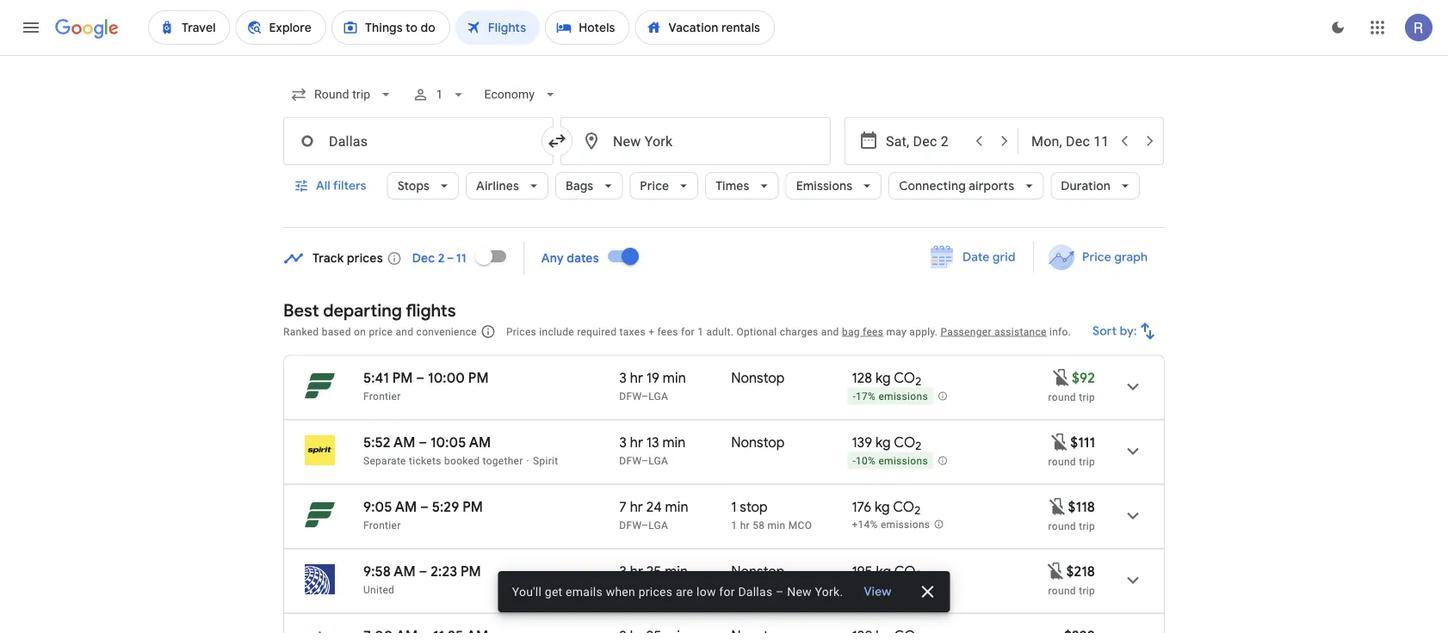 Task type: describe. For each thing, give the bounding box(es) containing it.
+14%
[[852, 519, 878, 531]]

bags
[[566, 178, 594, 194]]

-17% emissions
[[853, 391, 928, 403]]

ewr
[[649, 584, 671, 596]]

frontier for 9:05
[[363, 520, 401, 532]]

graph
[[1114, 250, 1148, 265]]

1 fees from the left
[[657, 326, 678, 338]]

when
[[606, 585, 636, 599]]

track prices
[[313, 251, 383, 267]]

flight details. leaves dallas/fort worth international airport at 9:05 am on saturday, december 2 and arrives at laguardia airport at 5:29 pm on saturday, december 2. image
[[1113, 496, 1154, 537]]

leaves dallas/fort worth international airport at 5:52 am on saturday, december 2 and arrives at laguardia airport at 10:05 am on saturday, december 2. element
[[363, 434, 491, 452]]

lga for 24
[[649, 520, 668, 532]]

any
[[541, 251, 564, 267]]

128
[[852, 369, 872, 387]]

nonstop flight. element for 3 hr 13 min
[[731, 434, 785, 454]]

trip for $111
[[1079, 456, 1095, 468]]

best
[[283, 300, 319, 322]]

are
[[676, 585, 693, 599]]

leaves dallas/fort worth international airport at 7:00 am on saturday, december 2 and arrives at john f. kennedy international airport at 11:25 am on saturday, december 2. element
[[363, 628, 488, 634]]

bags button
[[555, 165, 623, 207]]

hr inside 1 stop 1 hr 58 min mco
[[740, 520, 750, 532]]

10:05
[[431, 434, 466, 452]]

dallas
[[738, 585, 773, 599]]

111 US dollars text field
[[1070, 434, 1095, 452]]

sort
[[1093, 324, 1117, 339]]

date grid
[[963, 250, 1016, 265]]

10:00
[[428, 369, 465, 387]]

Arrival time: 2:23 PM. text field
[[431, 563, 481, 581]]

separate
[[363, 455, 406, 467]]

min for 3 hr 19 min
[[663, 369, 686, 387]]

kg for 139
[[876, 434, 891, 452]]

find the best price region
[[283, 236, 1165, 287]]

times button
[[705, 165, 779, 207]]

$111
[[1070, 434, 1095, 452]]

airlines button
[[466, 165, 549, 207]]

3 for 3 hr 25 min
[[619, 563, 627, 581]]

apply.
[[910, 326, 938, 338]]

1 stop 1 hr 58 min mco
[[731, 499, 812, 532]]

$218
[[1067, 563, 1095, 581]]

together
[[483, 455, 523, 467]]

Arrival time: 5:29 PM. text field
[[432, 499, 483, 516]]

emissions button
[[786, 165, 882, 207]]

charges
[[780, 326, 819, 338]]

learn more about ranking image
[[480, 324, 496, 340]]

may
[[887, 326, 907, 338]]

best departing flights main content
[[283, 236, 1165, 634]]

taxes
[[620, 326, 646, 338]]

trip for $118
[[1079, 521, 1095, 533]]

3 hr 19 min dfw – lga
[[619, 369, 686, 403]]

date grid button
[[918, 242, 1030, 273]]

duration button
[[1051, 165, 1140, 207]]

emissions
[[796, 178, 853, 194]]

1 stop flight. element
[[731, 499, 768, 519]]

flight details. leaves dallas/fort worth international airport at 5:52 am on saturday, december 2 and arrives at laguardia airport at 10:05 am on saturday, december 2. image
[[1113, 431, 1154, 472]]

trip for $92
[[1079, 391, 1095, 403]]

pm right 5:41
[[392, 369, 413, 387]]

hr for 3 hr 13 min
[[630, 434, 643, 452]]

min inside 1 stop 1 hr 58 min mco
[[768, 520, 786, 532]]

this price for this flight doesn't include overhead bin access. if you need a carry-on bag, use the bags filter to update prices. image for $92
[[1051, 367, 1072, 388]]

238 US dollars text field
[[1064, 628, 1095, 634]]

139
[[852, 434, 873, 452]]

emissions down 195 kg co 2
[[881, 584, 930, 596]]

total duration 3 hr 25 min. element containing 3 hr 25 min
[[619, 563, 731, 583]]

co for 176
[[893, 499, 915, 516]]

trip for $218
[[1079, 585, 1095, 597]]

am for 2:23
[[394, 563, 416, 581]]

hr for 7 hr 24 min
[[630, 499, 643, 516]]

separate tickets booked together. this trip includes tickets from multiple airlines. missed connections may be protected by kiwi.com.. element
[[363, 455, 523, 467]]

19
[[647, 369, 660, 387]]

round trip for $111
[[1049, 456, 1095, 468]]

all filters
[[316, 178, 367, 194]]

view status
[[498, 572, 950, 613]]

9:58 am – 2:23 pm united
[[363, 563, 481, 596]]

none text field inside search box
[[561, 117, 831, 165]]

7
[[619, 499, 627, 516]]

connecting airports
[[899, 178, 1015, 194]]

for inside view status
[[719, 585, 735, 599]]

2 for 139
[[916, 439, 922, 454]]

5:29
[[432, 499, 459, 516]]

+26%
[[852, 584, 878, 596]]

new
[[787, 585, 812, 599]]

kg for 128
[[876, 369, 891, 387]]

you'll
[[512, 585, 542, 599]]

date
[[963, 250, 990, 265]]

booked
[[444, 455, 480, 467]]

nonstop for 3 hr 25 min
[[731, 563, 785, 581]]

hr for 3 hr 25 min
[[630, 563, 643, 581]]

am for 5:29
[[395, 499, 417, 516]]

Departure time: 7:00 AM. text field
[[363, 628, 418, 634]]

low
[[697, 585, 716, 599]]

price graph
[[1082, 250, 1148, 265]]

main menu image
[[21, 17, 41, 38]]

round trip for $218
[[1049, 585, 1095, 597]]

17%
[[856, 391, 876, 403]]

2 and from the left
[[821, 326, 839, 338]]

9:58
[[363, 563, 391, 581]]

lga for 13
[[649, 455, 668, 467]]

include
[[539, 326, 574, 338]]

1 and from the left
[[396, 326, 414, 338]]

9:05 am – 5:29 pm frontier
[[363, 499, 483, 532]]

spirit
[[533, 455, 558, 467]]

tickets
[[409, 455, 441, 467]]

nonstop for 3 hr 19 min
[[731, 369, 785, 387]]

4 nonstop flight. element from the top
[[731, 628, 785, 634]]

flight details. leaves dallas/fort worth international airport at 5:41 pm on saturday, december 2 and arrives at laguardia airport at 10:00 pm on saturday, december 2. image
[[1113, 366, 1154, 408]]

united
[[363, 584, 395, 596]]

2 total duration 3 hr 25 min. element from the top
[[619, 628, 731, 634]]

swap origin and destination. image
[[547, 131, 567, 152]]

any dates
[[541, 251, 599, 267]]

hr for 3 hr 19 min
[[630, 369, 643, 387]]

all
[[316, 178, 330, 194]]

176
[[852, 499, 872, 516]]

dfw for 3 hr 25 min
[[619, 584, 642, 596]]

139 kg co 2
[[852, 434, 922, 454]]

emails
[[566, 585, 603, 599]]

connecting
[[899, 178, 966, 194]]

pm for 5:29 pm
[[463, 499, 483, 516]]

leaves dallas/fort worth international airport at 9:05 am on saturday, december 2 and arrives at laguardia airport at 5:29 pm on saturday, december 2. element
[[363, 499, 483, 516]]

128 kg co 2
[[852, 369, 922, 389]]

prices inside view status
[[639, 585, 673, 599]]

– inside 9:58 am – 2:23 pm united
[[419, 563, 428, 581]]

learn more about tracked prices image
[[386, 251, 402, 267]]

passenger
[[941, 326, 992, 338]]

frontier for 5:41
[[363, 391, 401, 403]]

dec
[[412, 251, 435, 267]]

13
[[647, 434, 659, 452]]

round trip for $92
[[1049, 391, 1095, 403]]

9:05
[[363, 499, 392, 516]]

duration
[[1061, 178, 1111, 194]]

10%
[[856, 456, 876, 468]]

dfw for 3 hr 13 min
[[619, 455, 642, 467]]

$92
[[1072, 369, 1095, 387]]

1 inside 1 popup button
[[436, 87, 443, 102]]

co for 195
[[894, 563, 916, 581]]

best departing flights
[[283, 300, 456, 322]]

emissions down 176 kg co 2
[[881, 519, 930, 531]]

5:41
[[363, 369, 389, 387]]

round for $92
[[1049, 391, 1076, 403]]



Task type: vqa. For each thing, say whether or not it's contained in the screenshot.
bottom St
no



Task type: locate. For each thing, give the bounding box(es) containing it.
0 vertical spatial prices
[[347, 251, 383, 267]]

adult.
[[707, 326, 734, 338]]

1 - from the top
[[853, 391, 856, 403]]

price button
[[630, 165, 699, 207]]

Departure time: 5:41 PM. text field
[[363, 369, 413, 387]]

1 dfw from the top
[[619, 391, 642, 403]]

hr inside 7 hr 24 min dfw – lga
[[630, 499, 643, 516]]

0 vertical spatial lga
[[649, 391, 668, 403]]

round down $118 at the right bottom of page
[[1049, 521, 1076, 533]]

am for 10:05
[[393, 434, 415, 452]]

– inside 5:41 pm – 10:00 pm frontier
[[416, 369, 425, 387]]

departing
[[323, 300, 402, 322]]

1 frontier from the top
[[363, 391, 401, 403]]

kg for 176
[[875, 499, 890, 516]]

3 round from the top
[[1049, 521, 1076, 533]]

2 for 128
[[915, 375, 922, 389]]

co
[[894, 369, 915, 387], [894, 434, 916, 452], [893, 499, 915, 516], [894, 563, 916, 581]]

– down "13"
[[642, 455, 649, 467]]

lga for 19
[[649, 391, 668, 403]]

1 total duration 3 hr 25 min. element from the top
[[619, 563, 731, 583]]

1 lga from the top
[[649, 391, 668, 403]]

change appearance image
[[1318, 7, 1359, 48]]

118 US dollars text field
[[1068, 499, 1095, 516]]

1 button
[[405, 74, 474, 115]]

bag
[[842, 326, 860, 338]]

you'll get emails when prices are low for dallas – new york.
[[512, 585, 843, 599]]

– inside '9:05 am – 5:29 pm frontier'
[[420, 499, 429, 516]]

emissions down "128 kg co 2" at the right
[[879, 391, 928, 403]]

am right 9:58
[[394, 563, 416, 581]]

prices
[[506, 326, 537, 338]]

None text field
[[561, 117, 831, 165]]

based
[[322, 326, 351, 338]]

for left adult.
[[681, 326, 695, 338]]

co up +14% emissions
[[893, 499, 915, 516]]

frontier inside 5:41 pm – 10:00 pm frontier
[[363, 391, 401, 403]]

– left '2:23'
[[419, 563, 428, 581]]

round down 92 us dollars text box
[[1049, 391, 1076, 403]]

2 nonstop from the top
[[731, 434, 785, 452]]

am up booked at the bottom left of the page
[[469, 434, 491, 452]]

1 vertical spatial lga
[[649, 455, 668, 467]]

total duration 3 hr 25 min. element down you'll get emails when prices are low for dallas – new york.
[[619, 628, 731, 634]]

min right the 24
[[665, 499, 688, 516]]

convenience
[[416, 326, 477, 338]]

2 - from the top
[[853, 456, 856, 468]]

sort by: button
[[1086, 311, 1165, 352]]

round
[[1049, 391, 1076, 403], [1049, 456, 1076, 468], [1049, 521, 1076, 533], [1049, 585, 1076, 597]]

0 horizontal spatial prices
[[347, 251, 383, 267]]

2 round from the top
[[1049, 456, 1076, 468]]

3 dfw from the top
[[619, 520, 642, 532]]

2:23
[[431, 563, 457, 581]]

flights
[[406, 300, 456, 322]]

Departure time: 5:52 AM. text field
[[363, 434, 415, 452]]

min for 7 hr 24 min
[[665, 499, 688, 516]]

pm inside '9:05 am – 5:29 pm frontier'
[[463, 499, 483, 516]]

am inside '9:05 am – 5:29 pm frontier'
[[395, 499, 417, 516]]

price
[[369, 326, 393, 338]]

dfw up the 7
[[619, 455, 642, 467]]

fees right bag
[[863, 326, 884, 338]]

pm right 10:00 at the left bottom
[[468, 369, 489, 387]]

lga inside 3 hr 13 min dfw – lga
[[649, 455, 668, 467]]

4 trip from the top
[[1079, 585, 1095, 597]]

total duration 3 hr 13 min. element
[[619, 434, 731, 454]]

nonstop flight. element up stop
[[731, 434, 785, 454]]

lga inside 7 hr 24 min dfw – lga
[[649, 520, 668, 532]]

1 vertical spatial -
[[853, 456, 856, 468]]

trip down the $218
[[1079, 585, 1095, 597]]

1 vertical spatial for
[[719, 585, 735, 599]]

hr left "13"
[[630, 434, 643, 452]]

3 left "13"
[[619, 434, 627, 452]]

3 trip from the top
[[1079, 521, 1095, 533]]

dates
[[567, 251, 599, 267]]

dfw inside 3 hr 13 min dfw – lga
[[619, 455, 642, 467]]

price for price graph
[[1082, 250, 1111, 265]]

ranked
[[283, 326, 319, 338]]

min for 3 hr 25 min
[[665, 563, 688, 581]]

– up tickets
[[419, 434, 427, 452]]

1 3 from the top
[[619, 369, 627, 387]]

and left bag
[[821, 326, 839, 338]]

2 3 from the top
[[619, 434, 627, 452]]

nonstop flight. element for 3 hr 19 min
[[731, 369, 785, 390]]

prices left learn more about tracked prices icon
[[347, 251, 383, 267]]

kg up -10% emissions
[[876, 434, 891, 452]]

– inside 7 hr 24 min dfw – lga
[[642, 520, 649, 532]]

dfw inside 3 hr 19 min dfw – lga
[[619, 391, 642, 403]]

None search field
[[283, 74, 1165, 228]]

hr inside 3 hr 13 min dfw – lga
[[630, 434, 643, 452]]

this price for this flight doesn't include overhead bin access. if you need a carry-on bag, use the bags filter to update prices. image for $218
[[1046, 561, 1067, 582]]

round trip down the $218
[[1049, 585, 1095, 597]]

1 vertical spatial prices
[[639, 585, 673, 599]]

assistance
[[995, 326, 1047, 338]]

leaves dallas/fort worth international airport at 9:58 am on saturday, december 2 and arrives at newark liberty international airport at 2:23 pm on saturday, december 2. element
[[363, 563, 481, 581]]

york.
[[815, 585, 843, 599]]

co up +26% emissions
[[894, 563, 916, 581]]

separate tickets booked together
[[363, 455, 523, 467]]

nonstop flight. element down optional
[[731, 369, 785, 390]]

dfw down total duration 3 hr 19 min. element
[[619, 391, 642, 403]]

2 vertical spatial lga
[[649, 520, 668, 532]]

required
[[577, 326, 617, 338]]

dfw for 3 hr 19 min
[[619, 391, 642, 403]]

and
[[396, 326, 414, 338], [821, 326, 839, 338]]

lga down "13"
[[649, 455, 668, 467]]

nonstop
[[731, 369, 785, 387], [731, 434, 785, 452], [731, 563, 785, 581]]

fees right +
[[657, 326, 678, 338]]

this price for this flight doesn't include overhead bin access. if you need a carry-on bag, use the bags filter to update prices. image up $111 in the right bottom of the page
[[1051, 367, 1072, 388]]

1 trip from the top
[[1079, 391, 1095, 403]]

this price for this flight doesn't include overhead bin access. if you need a carry-on bag, use the bags filter to update prices. image for $118
[[1048, 497, 1068, 517]]

times
[[716, 178, 750, 194]]

– left new
[[776, 585, 784, 599]]

195 kg co 2
[[852, 563, 922, 583]]

+
[[649, 326, 655, 338]]

3 nonstop flight. element from the top
[[731, 563, 785, 583]]

this price for this flight doesn't include overhead bin access. if you need a carry-on bag, use the bags filter to update prices. image for $111
[[1050, 432, 1070, 453]]

1 horizontal spatial prices
[[639, 585, 673, 599]]

2
[[915, 375, 922, 389], [916, 439, 922, 454], [915, 504, 921, 519], [916, 569, 922, 583]]

lga down 19
[[649, 391, 668, 403]]

hr right the 7
[[630, 499, 643, 516]]

1 vertical spatial this price for this flight doesn't include overhead bin access. if you need a carry-on bag, use the bags filter to update prices. image
[[1050, 432, 1070, 453]]

prices down the 25
[[639, 585, 673, 599]]

2 dfw from the top
[[619, 455, 642, 467]]

airports
[[969, 178, 1015, 194]]

kg inside "128 kg co 2"
[[876, 369, 891, 387]]

min right 58
[[768, 520, 786, 532]]

kg
[[876, 369, 891, 387], [876, 434, 891, 452], [875, 499, 890, 516], [876, 563, 891, 581]]

3 hr 25 min dfw – ewr
[[619, 563, 688, 596]]

price right 'bags' popup button
[[640, 178, 669, 194]]

 image
[[527, 455, 530, 467]]

nonstop flight. element
[[731, 369, 785, 390], [731, 434, 785, 454], [731, 563, 785, 583], [731, 628, 785, 634]]

4 dfw from the top
[[619, 584, 642, 596]]

2 up -17% emissions
[[915, 375, 922, 389]]

this price for this flight doesn't include overhead bin access. if you need a carry-on bag, use the bags filter to update prices. image up the 218 us dollars text field
[[1048, 497, 1068, 517]]

this price for this flight doesn't include overhead bin access. if you need a carry-on bag, use the bags filter to update prices. image up the 238 us dollars text box
[[1046, 561, 1067, 582]]

3 left 19
[[619, 369, 627, 387]]

2 up +26% emissions
[[916, 569, 922, 583]]

1 round from the top
[[1049, 391, 1076, 403]]

am inside 9:58 am – 2:23 pm united
[[394, 563, 416, 581]]

- for 128
[[853, 391, 856, 403]]

nonstop flight. element up 'dallas' at the right bottom of the page
[[731, 563, 785, 583]]

round down $111 in the right bottom of the page
[[1049, 456, 1076, 468]]

hr left 58
[[740, 520, 750, 532]]

total duration 3 hr 25 min. element
[[619, 563, 731, 583], [619, 628, 731, 634]]

co for 128
[[894, 369, 915, 387]]

co inside 139 kg co 2
[[894, 434, 916, 452]]

price inside button
[[1082, 250, 1111, 265]]

3 3 from the top
[[619, 563, 627, 581]]

co up -17% emissions
[[894, 369, 915, 387]]

1 vertical spatial total duration 3 hr 25 min. element
[[619, 628, 731, 634]]

co up -10% emissions
[[894, 434, 916, 452]]

5:52 am – 10:05 am
[[363, 434, 491, 452]]

2 nonstop flight. element from the top
[[731, 434, 785, 454]]

frontier inside '9:05 am – 5:29 pm frontier'
[[363, 520, 401, 532]]

1
[[436, 87, 443, 102], [698, 326, 704, 338], [731, 499, 737, 516], [731, 520, 737, 532]]

round for $218
[[1049, 585, 1076, 597]]

pm right 5:29 on the left bottom
[[463, 499, 483, 516]]

3 round trip from the top
[[1049, 521, 1095, 533]]

1 vertical spatial this price for this flight doesn't include overhead bin access. if you need a carry-on bag, use the bags filter to update prices. image
[[1046, 561, 1067, 582]]

2 for 176
[[915, 504, 921, 519]]

sort by:
[[1093, 324, 1138, 339]]

am up separate
[[393, 434, 415, 452]]

0 horizontal spatial for
[[681, 326, 695, 338]]

4 round from the top
[[1049, 585, 1076, 597]]

nonstop down optional
[[731, 369, 785, 387]]

– inside view status
[[776, 585, 784, 599]]

2 up -10% emissions
[[916, 439, 922, 454]]

pm for 10:00 pm
[[468, 369, 489, 387]]

– down 19
[[642, 391, 649, 403]]

2 fees from the left
[[863, 326, 884, 338]]

price graph button
[[1037, 242, 1162, 273]]

hr
[[630, 369, 643, 387], [630, 434, 643, 452], [630, 499, 643, 516], [740, 520, 750, 532], [630, 563, 643, 581]]

0 vertical spatial this price for this flight doesn't include overhead bin access. if you need a carry-on bag, use the bags filter to update prices. image
[[1048, 497, 1068, 517]]

co for 139
[[894, 434, 916, 452]]

2 inside 195 kg co 2
[[916, 569, 922, 583]]

176 kg co 2
[[852, 499, 921, 519]]

dfw
[[619, 391, 642, 403], [619, 455, 642, 467], [619, 520, 642, 532], [619, 584, 642, 596]]

nonstop for 3 hr 13 min
[[731, 434, 785, 452]]

min up you'll get emails when prices are low for dallas – new york.
[[665, 563, 688, 581]]

kg up -17% emissions
[[876, 369, 891, 387]]

Departure time: 9:05 AM. text field
[[363, 499, 417, 516]]

round for $111
[[1049, 456, 1076, 468]]

kg for 195
[[876, 563, 891, 581]]

–
[[416, 369, 425, 387], [642, 391, 649, 403], [419, 434, 427, 452], [642, 455, 649, 467], [420, 499, 429, 516], [642, 520, 649, 532], [419, 563, 428, 581], [642, 584, 649, 596], [776, 585, 784, 599]]

Departure text field
[[886, 118, 965, 164]]

1 nonstop flight. element from the top
[[731, 369, 785, 390]]

emissions
[[879, 391, 928, 403], [879, 456, 928, 468], [881, 519, 930, 531], [881, 584, 930, 596]]

3 for 3 hr 13 min
[[619, 434, 627, 452]]

3 up when
[[619, 563, 627, 581]]

– left 10:00 at the left bottom
[[416, 369, 425, 387]]

2 inside 176 kg co 2
[[915, 504, 921, 519]]

2 for 195
[[916, 569, 922, 583]]

total duration 3 hr 25 min. element up you'll get emails when prices are low for dallas – new york.
[[619, 563, 731, 583]]

filters
[[333, 178, 367, 194]]

flight details. leaves dallas/fort worth international airport at 9:58 am on saturday, december 2 and arrives at newark liberty international airport at 2:23 pm on saturday, december 2. image
[[1113, 560, 1154, 601]]

1 round trip from the top
[[1049, 391, 1095, 403]]

stops
[[398, 178, 430, 194]]

3 inside 3 hr 25 min dfw – ewr
[[619, 563, 627, 581]]

none search field containing all filters
[[283, 74, 1165, 228]]

kg inside 139 kg co 2
[[876, 434, 891, 452]]

kg up +26% emissions
[[876, 563, 891, 581]]

218 US dollars text field
[[1067, 563, 1095, 581]]

pm for 2:23 pm
[[461, 563, 481, 581]]

None text field
[[283, 117, 554, 165]]

nonstop flight. element for 3 hr 25 min
[[731, 563, 785, 583]]

0 horizontal spatial and
[[396, 326, 414, 338]]

Departure time: 9:58 AM. text field
[[363, 563, 416, 581]]

hr inside 3 hr 25 min dfw – ewr
[[630, 563, 643, 581]]

– inside 3 hr 19 min dfw – lga
[[642, 391, 649, 403]]

leaves dallas/fort worth international airport at 5:41 pm on saturday, december 2 and arrives at laguardia airport at 10:00 pm on saturday, december 2. element
[[363, 369, 489, 387]]

frontier down 5:41
[[363, 391, 401, 403]]

passenger assistance button
[[941, 326, 1047, 338]]

kg inside 195 kg co 2
[[876, 563, 891, 581]]

round trip down 92 us dollars text box
[[1049, 391, 1095, 403]]

– left 5:29 on the left bottom
[[420, 499, 429, 516]]

min inside 3 hr 19 min dfw – lga
[[663, 369, 686, 387]]

min right "13"
[[663, 434, 686, 452]]

min for 3 hr 13 min
[[663, 434, 686, 452]]

- for 139
[[853, 456, 856, 468]]

by:
[[1120, 324, 1138, 339]]

195
[[852, 563, 873, 581]]

lga down the 24
[[649, 520, 668, 532]]

2 up +14% emissions
[[915, 504, 921, 519]]

trip down $118 at the right bottom of page
[[1079, 521, 1095, 533]]

– down the 24
[[642, 520, 649, 532]]

ranked based on price and convenience
[[283, 326, 477, 338]]

bag fees button
[[842, 326, 884, 338]]

am
[[393, 434, 415, 452], [469, 434, 491, 452], [395, 499, 417, 516], [394, 563, 416, 581]]

0 vertical spatial frontier
[[363, 391, 401, 403]]

1 horizontal spatial price
[[1082, 250, 1111, 265]]

Arrival time: 10:05 AM. text field
[[431, 434, 491, 452]]

– down the 25
[[642, 584, 649, 596]]

pm right '2:23'
[[461, 563, 481, 581]]

0 vertical spatial -
[[853, 391, 856, 403]]

lga inside 3 hr 19 min dfw – lga
[[649, 391, 668, 403]]

get
[[545, 585, 563, 599]]

1 nonstop from the top
[[731, 369, 785, 387]]

mco
[[789, 520, 812, 532]]

1 vertical spatial frontier
[[363, 520, 401, 532]]

this price for this flight doesn't include overhead bin access. if you need a carry-on bag, use the bags filter to update prices. image
[[1048, 497, 1068, 517], [1046, 561, 1067, 582]]

2 round trip from the top
[[1049, 456, 1095, 468]]

1 horizontal spatial and
[[821, 326, 839, 338]]

+26% emissions
[[852, 584, 930, 596]]

total duration 7 hr 24 min. element
[[619, 499, 731, 519]]

1 vertical spatial price
[[1082, 250, 1111, 265]]

dfw for 7 hr 24 min
[[619, 520, 642, 532]]

this price for this flight doesn't include overhead bin access. if you need a carry-on bag, use the bags filter to update prices. image
[[1051, 367, 1072, 388], [1050, 432, 1070, 453]]

2 vertical spatial nonstop
[[731, 563, 785, 581]]

– inside 3 hr 25 min dfw – ewr
[[642, 584, 649, 596]]

emissions down 139 kg co 2
[[879, 456, 928, 468]]

1 horizontal spatial for
[[719, 585, 735, 599]]

kg inside 176 kg co 2
[[875, 499, 890, 516]]

nonstop up 'dallas' at the right bottom of the page
[[731, 563, 785, 581]]

hr left 19
[[630, 369, 643, 387]]

price left graph
[[1082, 250, 1111, 265]]

3 lga from the top
[[649, 520, 668, 532]]

1 horizontal spatial fees
[[863, 326, 884, 338]]

+14% emissions
[[852, 519, 930, 531]]

0 vertical spatial for
[[681, 326, 695, 338]]

price for price
[[640, 178, 669, 194]]

on
[[354, 326, 366, 338]]

connecting airports button
[[889, 165, 1044, 207]]

pm inside 9:58 am – 2:23 pm united
[[461, 563, 481, 581]]

round trip down $111 text box
[[1049, 456, 1095, 468]]

prices inside find the best price region
[[347, 251, 383, 267]]

this price for this flight doesn't include overhead bin access. if you need a carry-on bag, use the bags filter to update prices. image up 118 us dollars text field on the right bottom
[[1050, 432, 1070, 453]]

0 horizontal spatial price
[[640, 178, 669, 194]]

min inside 3 hr 13 min dfw – lga
[[663, 434, 686, 452]]

lga
[[649, 391, 668, 403], [649, 455, 668, 467], [649, 520, 668, 532]]

3 inside 3 hr 13 min dfw – lga
[[619, 434, 627, 452]]

3 for 3 hr 19 min
[[619, 369, 627, 387]]

1 vertical spatial nonstop
[[731, 434, 785, 452]]

hr left the 25
[[630, 563, 643, 581]]

hr inside 3 hr 19 min dfw – lga
[[630, 369, 643, 387]]

round trip down $118 at the right bottom of page
[[1049, 521, 1095, 533]]

4 round trip from the top
[[1049, 585, 1095, 597]]

- down 128
[[853, 391, 856, 403]]

view button
[[850, 577, 905, 608]]

co inside "128 kg co 2"
[[894, 369, 915, 387]]

2 inside 139 kg co 2
[[916, 439, 922, 454]]

Arrival time: 10:00 PM. text field
[[428, 369, 489, 387]]

Return text field
[[1032, 118, 1111, 164]]

total duration 3 hr 19 min. element
[[619, 369, 731, 390]]

min inside 7 hr 24 min dfw – lga
[[665, 499, 688, 516]]

trip down $111 text box
[[1079, 456, 1095, 468]]

0 horizontal spatial fees
[[657, 326, 678, 338]]

1 vertical spatial 3
[[619, 434, 627, 452]]

loading results progress bar
[[0, 55, 1448, 59]]

2 inside "128 kg co 2"
[[915, 375, 922, 389]]

2 frontier from the top
[[363, 520, 401, 532]]

3 nonstop from the top
[[731, 563, 785, 581]]

92 US dollars text field
[[1072, 369, 1095, 387]]

prices include required taxes + fees for 1 adult. optional charges and bag fees may apply. passenger assistance
[[506, 326, 1047, 338]]

2 lga from the top
[[649, 455, 668, 467]]

0 vertical spatial total duration 3 hr 25 min. element
[[619, 563, 731, 583]]

round trip for $118
[[1049, 521, 1095, 533]]

for inside best departing flights main content
[[681, 326, 695, 338]]

min right 19
[[663, 369, 686, 387]]

round for $118
[[1049, 521, 1076, 533]]

airlines
[[476, 178, 519, 194]]

trip down 92 us dollars text box
[[1079, 391, 1095, 403]]

dfw inside 7 hr 24 min dfw – lga
[[619, 520, 642, 532]]

round down the $218
[[1049, 585, 1076, 597]]

2 trip from the top
[[1079, 456, 1095, 468]]

co inside 176 kg co 2
[[893, 499, 915, 516]]

and right 'price'
[[396, 326, 414, 338]]

2 vertical spatial 3
[[619, 563, 627, 581]]

min inside 3 hr 25 min dfw – ewr
[[665, 563, 688, 581]]

0 vertical spatial this price for this flight doesn't include overhead bin access. if you need a carry-on bag, use the bags filter to update prices. image
[[1051, 367, 1072, 388]]

None field
[[283, 79, 402, 110], [477, 79, 566, 110], [283, 79, 402, 110], [477, 79, 566, 110]]

nonstop flight. element down 'dallas' at the right bottom of the page
[[731, 628, 785, 634]]

dfw left ewr
[[619, 584, 642, 596]]

25
[[647, 563, 662, 581]]

for right low
[[719, 585, 735, 599]]

dfw down the 7
[[619, 520, 642, 532]]

kg up +14% emissions
[[875, 499, 890, 516]]

stop
[[740, 499, 768, 516]]

dfw inside 3 hr 25 min dfw – ewr
[[619, 584, 642, 596]]

3 inside 3 hr 19 min dfw – lga
[[619, 369, 627, 387]]

0 vertical spatial 3
[[619, 369, 627, 387]]

nonstop up stop
[[731, 434, 785, 452]]

for
[[681, 326, 695, 338], [719, 585, 735, 599]]

0 vertical spatial nonstop
[[731, 369, 785, 387]]

stops button
[[387, 165, 459, 207]]

am right 9:05 at the left
[[395, 499, 417, 516]]

co inside 195 kg co 2
[[894, 563, 916, 581]]

layover (1 of 1) is a 1 hr 58 min layover at orlando international airport in orlando. element
[[731, 519, 843, 533]]

frontier down 9:05 at the left
[[363, 520, 401, 532]]

7 hr 24 min dfw – lga
[[619, 499, 688, 532]]

– inside 3 hr 13 min dfw – lga
[[642, 455, 649, 467]]

all filters button
[[283, 165, 380, 207]]

price inside popup button
[[640, 178, 669, 194]]

0 vertical spatial price
[[640, 178, 669, 194]]

- down '139'
[[853, 456, 856, 468]]

pm
[[392, 369, 413, 387], [468, 369, 489, 387], [463, 499, 483, 516], [461, 563, 481, 581]]



